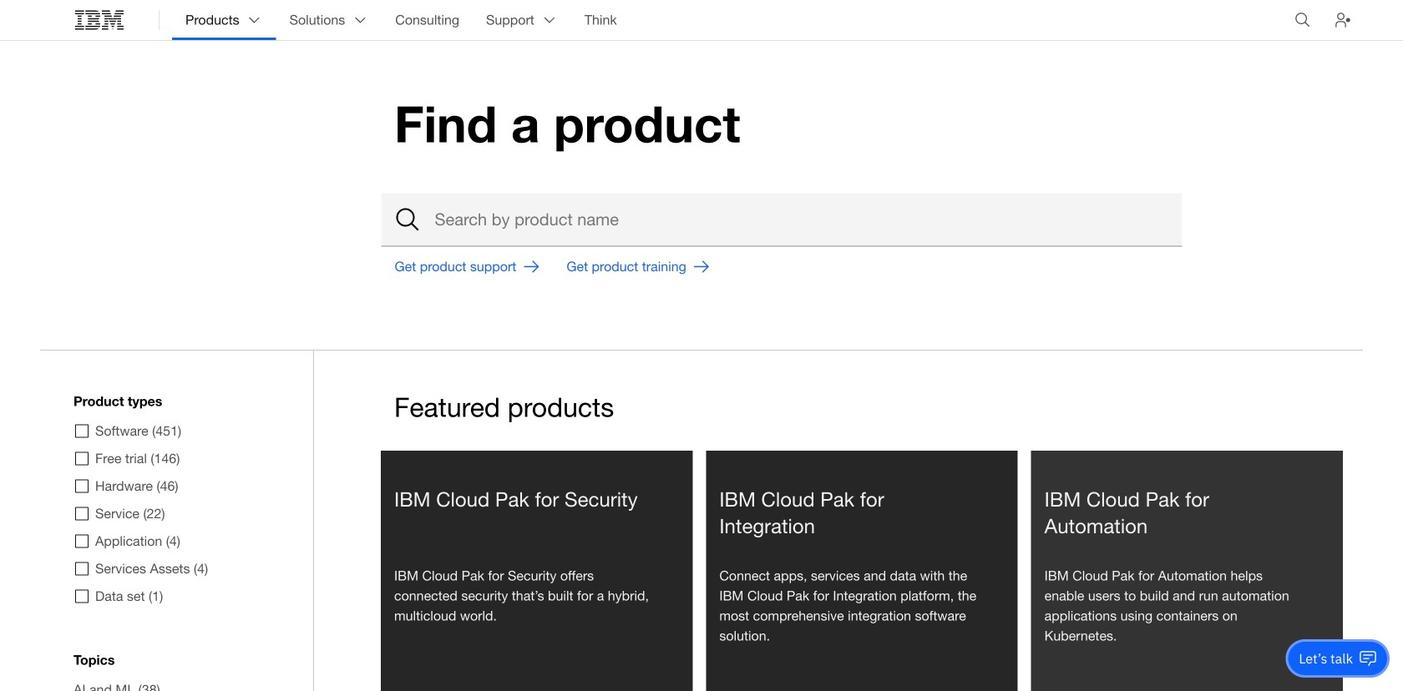 Task type: describe. For each thing, give the bounding box(es) containing it.
Search text field
[[381, 194, 1183, 247]]

let's talk element
[[1299, 650, 1353, 668]]



Task type: locate. For each thing, give the bounding box(es) containing it.
search element
[[381, 194, 1183, 247]]



Task type: vqa. For each thing, say whether or not it's contained in the screenshot.
Close image
no



